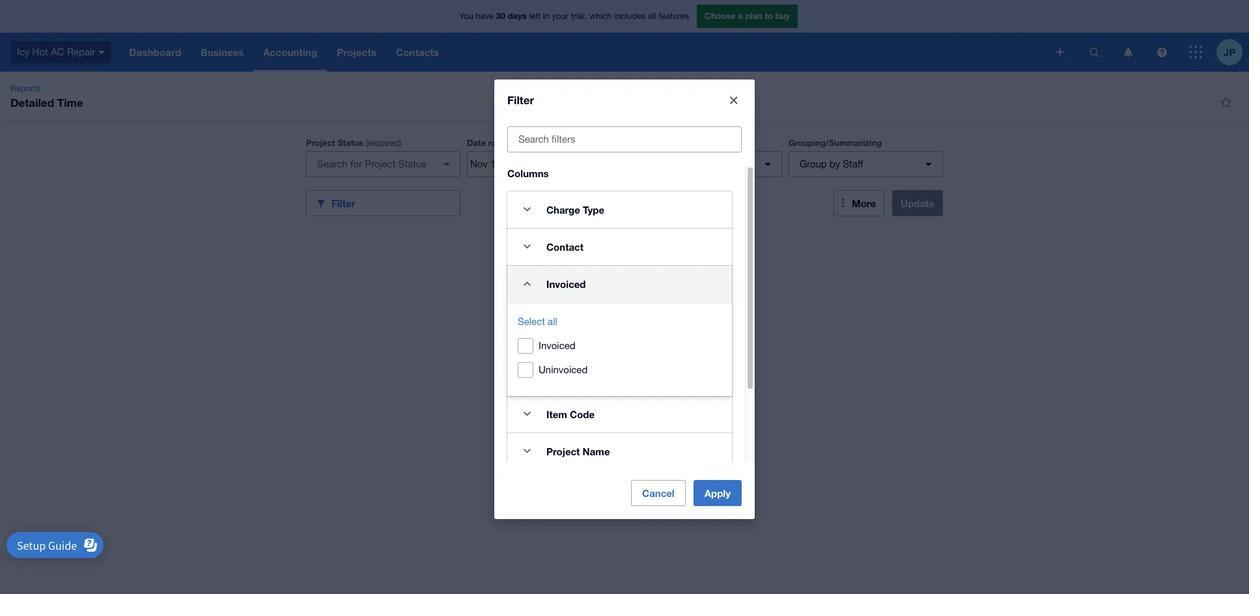 Task type: describe. For each thing, give the bounding box(es) containing it.
expand image for item code
[[514, 401, 540, 427]]

date
[[467, 137, 486, 148]]

group
[[800, 158, 827, 169]]

icy
[[17, 46, 30, 57]]

features
[[659, 11, 689, 21]]

choose
[[705, 11, 736, 21]]

cancel button
[[631, 480, 686, 506]]

time
[[57, 96, 83, 109]]

status
[[338, 137, 363, 148]]

days
[[508, 11, 527, 21]]

collapse image
[[514, 271, 540, 297]]

icy hot ac repair button
[[0, 33, 119, 72]]

Select start date field
[[468, 152, 531, 177]]

more button
[[834, 190, 885, 216]]

filter dialog
[[494, 79, 755, 544]]

select
[[518, 316, 545, 327]]

0 horizontal spatial svg image
[[1124, 47, 1132, 57]]

icy hot ac repair
[[17, 46, 95, 57]]

staff
[[843, 158, 863, 169]]

required
[[368, 138, 399, 148]]

repair
[[67, 46, 95, 57]]

in
[[543, 11, 550, 21]]

grouping/summarizing
[[789, 137, 882, 148]]

hot
[[32, 46, 48, 57]]

charge type
[[547, 204, 605, 215]]

)
[[399, 138, 401, 148]]

filter button
[[306, 190, 460, 216]]

detailed
[[10, 96, 54, 109]]

expand image for charge type
[[514, 196, 540, 222]]

Select end date field
[[532, 152, 595, 177]]

select all button
[[518, 314, 558, 329]]

Search filters field
[[508, 127, 741, 151]]

to
[[765, 11, 773, 21]]

jp
[[1224, 46, 1236, 58]]

item code
[[547, 408, 595, 420]]

expand image for contact
[[514, 234, 540, 260]]

filter inside button
[[332, 197, 355, 209]]

jp banner
[[0, 0, 1249, 72]]

project for project status ( required )
[[306, 137, 335, 148]]

1 horizontal spatial columns
[[628, 137, 664, 148]]

navigation inside the 'jp' banner
[[119, 33, 1047, 72]]

plan
[[745, 11, 763, 21]]

ac
[[51, 46, 64, 57]]

filter inside dialog
[[507, 93, 534, 107]]

left
[[529, 11, 541, 21]]

more
[[852, 197, 876, 209]]

includes
[[614, 11, 646, 21]]



Task type: locate. For each thing, give the bounding box(es) containing it.
update
[[901, 197, 935, 209]]

trial,
[[571, 11, 587, 21]]

expand image left charge
[[514, 196, 540, 222]]

0 vertical spatial all
[[648, 11, 656, 21]]

you
[[459, 11, 473, 21]]

2 expand image from the top
[[514, 234, 540, 260]]

svg image inside icy hot ac repair 'popup button'
[[99, 51, 105, 54]]

reports link
[[5, 82, 46, 95]]

4 expand image from the top
[[514, 438, 540, 464]]

1 expand image from the top
[[514, 196, 540, 222]]

item
[[547, 408, 567, 420]]

svg image
[[1090, 47, 1099, 57], [1157, 47, 1167, 57], [1057, 48, 1064, 56], [99, 51, 105, 54]]

0 horizontal spatial filter
[[332, 197, 355, 209]]

1 horizontal spatial project
[[547, 445, 580, 457]]

invoiced
[[547, 278, 586, 290], [539, 340, 576, 351]]

reports
[[10, 83, 40, 93]]

code
[[570, 408, 595, 420]]

0 horizontal spatial project
[[306, 137, 335, 148]]

you have 30 days left in your trial, which includes all features
[[459, 11, 689, 21]]

1 horizontal spatial svg image
[[1189, 46, 1203, 59]]

all
[[648, 11, 656, 21], [548, 316, 558, 327]]

a
[[738, 11, 743, 21]]

your
[[552, 11, 569, 21]]

filter down status
[[332, 197, 355, 209]]

0 vertical spatial filter
[[507, 93, 534, 107]]

1 vertical spatial columns
[[507, 167, 549, 179]]

project left name
[[547, 445, 580, 457]]

update button
[[892, 190, 943, 216]]

3 expand image from the top
[[514, 401, 540, 427]]

name
[[583, 445, 610, 457]]

expand image up collapse icon
[[514, 234, 540, 260]]

1 vertical spatial all
[[548, 316, 558, 327]]

0 vertical spatial columns
[[628, 137, 664, 148]]

this
[[516, 138, 532, 148]]

project name
[[547, 445, 610, 457]]

0 horizontal spatial all
[[548, 316, 558, 327]]

jp button
[[1217, 33, 1249, 72]]

svg image
[[1189, 46, 1203, 59], [1124, 47, 1132, 57]]

reports detailed time
[[10, 83, 83, 109]]

all left the features
[[648, 11, 656, 21]]

1 vertical spatial project
[[547, 445, 580, 457]]

30
[[496, 11, 506, 21]]

apply
[[705, 487, 731, 499]]

1 horizontal spatial all
[[648, 11, 656, 21]]

contact
[[547, 241, 584, 252]]

charge
[[547, 204, 580, 215]]

expand image
[[514, 196, 540, 222], [514, 234, 540, 260], [514, 401, 540, 427], [514, 438, 540, 464]]

project left status
[[306, 137, 335, 148]]

0 horizontal spatial columns
[[507, 167, 549, 179]]

filter up this
[[507, 93, 534, 107]]

1 vertical spatial filter
[[332, 197, 355, 209]]

all inside you have 30 days left in your trial, which includes all features
[[648, 11, 656, 21]]

columns
[[628, 137, 664, 148], [507, 167, 549, 179]]

have
[[476, 11, 494, 21]]

range
[[488, 137, 512, 148]]

buy
[[776, 11, 790, 21]]

group by staff button
[[789, 151, 943, 177]]

close image
[[721, 87, 747, 113]]

type
[[583, 204, 605, 215]]

invoiced up the uninvoiced
[[539, 340, 576, 351]]

project
[[306, 137, 335, 148], [547, 445, 580, 457]]

0 vertical spatial project
[[306, 137, 335, 148]]

expand image left project name
[[514, 438, 540, 464]]

month
[[534, 138, 558, 148]]

select all
[[518, 316, 558, 327]]

columns inside filter dialog
[[507, 167, 549, 179]]

(
[[366, 138, 368, 148]]

project for project name
[[547, 445, 580, 457]]

1 horizontal spatial filter
[[507, 93, 534, 107]]

cancel
[[642, 487, 675, 499]]

all right select
[[548, 316, 558, 327]]

date range this month
[[467, 137, 558, 148]]

expand image left 'item'
[[514, 401, 540, 427]]

project status ( required )
[[306, 137, 401, 148]]

apply button
[[694, 480, 742, 506]]

which
[[590, 11, 612, 21]]

1 vertical spatial invoiced
[[539, 340, 576, 351]]

uninvoiced
[[539, 364, 588, 375]]

all inside button
[[548, 316, 558, 327]]

0 vertical spatial invoiced
[[547, 278, 586, 290]]

invoiced down contact
[[547, 278, 586, 290]]

choose a plan to buy
[[705, 11, 790, 21]]

group by staff
[[800, 158, 863, 169]]

filter
[[507, 93, 534, 107], [332, 197, 355, 209]]

navigation
[[119, 33, 1047, 72]]

by
[[830, 158, 840, 169]]

project inside filter dialog
[[547, 445, 580, 457]]

expand image for project name
[[514, 438, 540, 464]]



Task type: vqa. For each thing, say whether or not it's contained in the screenshot.
Code
yes



